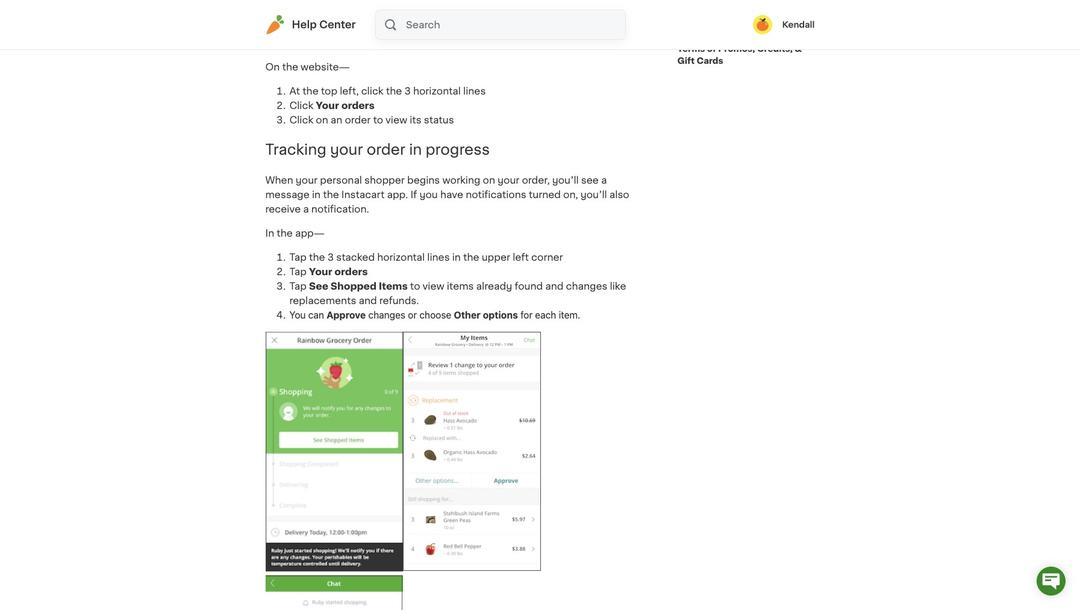 Task type: vqa. For each thing, say whether or not it's contained in the screenshot.
"a"
yes



Task type: locate. For each thing, give the bounding box(es) containing it.
1 vertical spatial on
[[316, 115, 328, 125]]

lines inside tap the 3 stacked horizontal lines in the upper left corner tap your orders
[[427, 252, 450, 262]]

click
[[290, 101, 314, 110], [290, 115, 314, 125]]

horizontal up its
[[413, 86, 461, 96]]

1 vertical spatial instacart
[[342, 190, 385, 199]]

begins
[[407, 175, 440, 185]]

when
[[265, 175, 293, 185]]

order right live
[[475, 0, 500, 9]]

1 vertical spatial a
[[303, 204, 309, 214]]

an
[[331, 115, 343, 125]]

your
[[330, 143, 363, 157], [296, 175, 318, 185], [498, 175, 520, 185]]

on
[[535, 0, 548, 9], [316, 115, 328, 125], [483, 175, 495, 185]]

your up notifications
[[498, 175, 520, 185]]

in
[[409, 143, 422, 157], [312, 190, 321, 199], [452, 252, 461, 262]]

1 horizontal spatial to
[[410, 281, 420, 291]]

order up shopper
[[367, 143, 406, 157]]

the left app
[[550, 0, 566, 9]]

1 vertical spatial you'll
[[581, 190, 607, 199]]

2 horizontal spatial in
[[452, 252, 461, 262]]

on inside some customers might see their live order status on the app home screen.
[[535, 0, 548, 9]]

0 horizontal spatial your
[[296, 175, 318, 185]]

status up search search field
[[503, 0, 533, 9]]

0 vertical spatial see
[[411, 0, 429, 9]]

the down app—
[[309, 252, 325, 262]]

the right in
[[277, 228, 293, 238]]

changes inside to view items already found and changes like replacements and refunds.
[[566, 281, 608, 291]]

in
[[265, 228, 274, 238]]

tap see shopped items
[[290, 281, 408, 291]]

in up items
[[452, 252, 461, 262]]

in down its
[[409, 143, 422, 157]]

2 vertical spatial tap
[[290, 281, 307, 291]]

3 inside at the top left, click the 3 horizontal lines click your orders click on an order to view its status
[[405, 86, 411, 96]]

on
[[265, 62, 280, 72]]

changes down refunds.
[[368, 310, 406, 320]]

gift
[[678, 57, 695, 65]]

0 vertical spatial you'll
[[552, 175, 579, 185]]

and down shopped
[[359, 296, 377, 305]]

lines inside at the top left, click the 3 horizontal lines click your orders click on an order to view its status
[[463, 86, 486, 96]]

tap left 'see'
[[290, 281, 307, 291]]

0 horizontal spatial in
[[312, 190, 321, 199]]

orders inside tap the 3 stacked horizontal lines in the upper left corner tap your orders
[[335, 267, 368, 276]]

turned
[[529, 190, 561, 199]]

instacart image
[[265, 15, 285, 34]]

might
[[381, 0, 409, 9]]

3 left "stacked" at the top
[[328, 252, 334, 262]]

if
[[411, 190, 417, 199]]

their
[[431, 0, 453, 9]]

1 vertical spatial see
[[581, 175, 599, 185]]

horizontal inside tap the 3 stacked horizontal lines in the upper left corner tap your orders
[[377, 252, 425, 262]]

0 vertical spatial tap
[[290, 252, 307, 262]]

instacart down shopper
[[342, 190, 385, 199]]

1 horizontal spatial your
[[330, 143, 363, 157]]

0 vertical spatial your
[[316, 101, 339, 110]]

at the top left, click the 3 horizontal lines click your orders click on an order to view its status
[[290, 86, 486, 125]]

your for order
[[330, 143, 363, 157]]

status
[[503, 0, 533, 9], [424, 115, 454, 125]]

1 horizontal spatial see
[[581, 175, 599, 185]]

the up notification.
[[323, 190, 339, 199]]

tap for tap see shopped items
[[290, 281, 307, 291]]

1 horizontal spatial on
[[483, 175, 495, 185]]

1 horizontal spatial changes
[[566, 281, 608, 291]]

promos,
[[719, 45, 755, 53]]

see
[[309, 281, 328, 291]]

items
[[379, 281, 408, 291]]

you'll up on,
[[552, 175, 579, 185]]

1 horizontal spatial lines
[[463, 86, 486, 96]]

home
[[590, 0, 617, 9]]

you'll right on,
[[581, 190, 607, 199]]

live
[[456, 0, 472, 9]]

on up notifications
[[483, 175, 495, 185]]

view down tap the 3 stacked horizontal lines in the upper left corner tap your orders on the top of page
[[423, 281, 445, 291]]

tap for tap the 3 stacked horizontal lines in the upper left corner tap your orders
[[290, 252, 307, 262]]

for
[[521, 310, 533, 320]]

the
[[550, 0, 566, 9], [282, 62, 298, 72], [303, 86, 319, 96], [386, 86, 402, 96], [323, 190, 339, 199], [277, 228, 293, 238], [309, 252, 325, 262], [463, 252, 479, 262]]

0 vertical spatial on
[[535, 0, 548, 9]]

to inside at the top left, click the 3 horizontal lines click your orders click on an order to view its status
[[373, 115, 383, 125]]

kendall
[[783, 20, 815, 29]]

instacart down 'profile' in the right of the page
[[678, 23, 718, 31]]

tap up 'replacements'
[[290, 267, 307, 276]]

0 vertical spatial click
[[290, 101, 314, 110]]

and
[[709, 1, 726, 10], [546, 281, 564, 291], [359, 296, 377, 305]]

&
[[795, 45, 802, 53]]

1 vertical spatial orders
[[335, 267, 368, 276]]

2 horizontal spatial and
[[709, 1, 726, 10]]

0 vertical spatial lines
[[463, 86, 486, 96]]

lines
[[463, 86, 486, 96], [427, 252, 450, 262]]

orders up shopped
[[335, 267, 368, 276]]

3 up its
[[405, 86, 411, 96]]

3 inside tap the 3 stacked horizontal lines in the upper left corner tap your orders
[[328, 252, 334, 262]]

1 vertical spatial and
[[546, 281, 564, 291]]

1 vertical spatial 3
[[328, 252, 334, 262]]

order inside some customers might see their live order status on the app home screen.
[[475, 0, 500, 9]]

0 vertical spatial orders
[[341, 101, 375, 110]]

1 vertical spatial status
[[424, 115, 454, 125]]

see left "their"
[[411, 0, 429, 9]]

0 vertical spatial 3
[[405, 86, 411, 96]]

view
[[386, 115, 407, 125], [423, 281, 445, 291]]

2 horizontal spatial your
[[498, 175, 520, 185]]

have
[[440, 190, 463, 199]]

0 vertical spatial status
[[503, 0, 533, 9]]

can
[[308, 310, 324, 320]]

0 horizontal spatial instacart
[[342, 190, 385, 199]]

on inside at the top left, click the 3 horizontal lines click your orders click on an order to view its status
[[316, 115, 328, 125]]

see right order,
[[581, 175, 599, 185]]

customers
[[326, 0, 378, 9]]

you can approve changes or choose other options for each item.
[[290, 310, 581, 320]]

options
[[483, 310, 518, 320]]

and right 'profile' in the right of the page
[[709, 1, 726, 10]]

status right its
[[424, 115, 454, 125]]

your down top
[[316, 101, 339, 110]]

1 vertical spatial to
[[410, 281, 420, 291]]

your up personal
[[330, 143, 363, 157]]

a
[[601, 175, 607, 185], [303, 204, 309, 214]]

1 vertical spatial your
[[309, 267, 332, 276]]

2 vertical spatial in
[[452, 252, 461, 262]]

3 tap from the top
[[290, 281, 307, 291]]

2 vertical spatial on
[[483, 175, 495, 185]]

to view items already found and changes like replacements and refunds.
[[290, 281, 626, 305]]

some
[[296, 0, 324, 9]]

order right an
[[345, 115, 371, 125]]

tap
[[290, 252, 307, 262], [290, 267, 307, 276], [290, 281, 307, 291]]

working
[[443, 175, 481, 185]]

changes
[[566, 281, 608, 291], [368, 310, 406, 320]]

0 horizontal spatial on
[[316, 115, 328, 125]]

1 vertical spatial order
[[345, 115, 371, 125]]

terms of promos, credits, & gift cards
[[678, 45, 802, 65]]

view left its
[[386, 115, 407, 125]]

view inside to view items already found and changes like replacements and refunds.
[[423, 281, 445, 291]]

progress
[[426, 143, 490, 157]]

see inside some customers might see their live order status on the app home screen.
[[411, 0, 429, 9]]

1 vertical spatial lines
[[427, 252, 450, 262]]

1 click from the top
[[290, 101, 314, 110]]

in up notification.
[[312, 190, 321, 199]]

0 horizontal spatial lines
[[427, 252, 450, 262]]

0 vertical spatial instacart
[[678, 23, 718, 31]]

0 horizontal spatial 3
[[328, 252, 334, 262]]

changes left like
[[566, 281, 608, 291]]

0 horizontal spatial see
[[411, 0, 429, 9]]

profile and account settings link
[[678, 0, 805, 16]]

1 horizontal spatial a
[[601, 175, 607, 185]]

your
[[316, 101, 339, 110], [309, 267, 332, 276]]

1 horizontal spatial you'll
[[581, 190, 607, 199]]

0 horizontal spatial a
[[303, 204, 309, 214]]

0 horizontal spatial changes
[[368, 310, 406, 320]]

when your personal shopper begins working on your order, you'll see a message in the instacart app. if you have notifications turned on, you'll also receive a notification.
[[265, 175, 630, 214]]

your up message
[[296, 175, 318, 185]]

approve
[[327, 310, 366, 320]]

0 vertical spatial in
[[409, 143, 422, 157]]

0 vertical spatial order
[[475, 0, 500, 9]]

message
[[265, 190, 310, 199]]

to inside to view items already found and changes like replacements and refunds.
[[410, 281, 420, 291]]

to
[[373, 115, 383, 125], [410, 281, 420, 291]]

app.
[[387, 190, 408, 199]]

upper
[[482, 252, 510, 262]]

0 vertical spatial changes
[[566, 281, 608, 291]]

1 horizontal spatial status
[[503, 0, 533, 9]]

tap down in the app—
[[290, 252, 307, 262]]

0 vertical spatial a
[[601, 175, 607, 185]]

1 horizontal spatial 3
[[405, 86, 411, 96]]

you
[[420, 190, 438, 199]]

0 horizontal spatial status
[[424, 115, 454, 125]]

on left an
[[316, 115, 328, 125]]

0 horizontal spatial and
[[359, 296, 377, 305]]

your up 'see'
[[309, 267, 332, 276]]

0 vertical spatial view
[[386, 115, 407, 125]]

horizontal up items
[[377, 252, 425, 262]]

orders inside at the top left, click the 3 horizontal lines click your orders click on an order to view its status
[[341, 101, 375, 110]]

1 vertical spatial horizontal
[[377, 252, 425, 262]]

profile
[[678, 1, 707, 10]]

1 vertical spatial click
[[290, 115, 314, 125]]

see
[[411, 0, 429, 9], [581, 175, 599, 185]]

1 vertical spatial tap
[[290, 267, 307, 276]]

orders down left,
[[341, 101, 375, 110]]

0 vertical spatial to
[[373, 115, 383, 125]]

1 tap from the top
[[290, 252, 307, 262]]

terms of promos, credits, & gift cards link
[[678, 38, 815, 72]]

and right found on the top of page
[[546, 281, 564, 291]]

on up search search field
[[535, 0, 548, 9]]

1 horizontal spatial view
[[423, 281, 445, 291]]

1 horizontal spatial instacart
[[678, 23, 718, 31]]

0 vertical spatial horizontal
[[413, 86, 461, 96]]

1 horizontal spatial in
[[409, 143, 422, 157]]

notification.
[[311, 204, 369, 214]]

0 horizontal spatial to
[[373, 115, 383, 125]]

app—
[[295, 228, 325, 238]]

0 horizontal spatial view
[[386, 115, 407, 125]]

the left the upper
[[463, 252, 479, 262]]

to up refunds.
[[410, 281, 420, 291]]

2 tap from the top
[[290, 267, 307, 276]]

to down click on the left top of page
[[373, 115, 383, 125]]

the right on at the left top of page
[[282, 62, 298, 72]]

horizontal
[[413, 86, 461, 96], [377, 252, 425, 262]]

replacements
[[290, 296, 356, 305]]

orders
[[341, 101, 375, 110], [335, 267, 368, 276]]

1 vertical spatial in
[[312, 190, 321, 199]]

order
[[475, 0, 500, 9], [345, 115, 371, 125], [367, 143, 406, 157]]

receive
[[265, 204, 301, 214]]

new app experience.png image
[[265, 35, 394, 50]]

2 horizontal spatial on
[[535, 0, 548, 9]]

1 vertical spatial view
[[423, 281, 445, 291]]



Task type: describe. For each thing, give the bounding box(es) containing it.
refunds.
[[379, 296, 419, 305]]

items
[[447, 281, 474, 291]]

on the website—
[[265, 62, 350, 72]]

app
[[569, 0, 587, 9]]

notifications
[[466, 190, 527, 199]]

top
[[321, 86, 338, 96]]

the inside some customers might see their live order status on the app home screen.
[[550, 0, 566, 9]]

its
[[410, 115, 422, 125]]

click
[[361, 86, 384, 96]]

the right click on the left top of page
[[386, 86, 402, 96]]

or
[[408, 310, 417, 320]]

in the app—
[[265, 228, 325, 238]]

center
[[319, 20, 356, 30]]

kendall link
[[754, 15, 815, 34]]

your for personal
[[296, 175, 318, 185]]

shopped
[[331, 281, 377, 291]]

sweepstakes
[[720, 23, 780, 31]]

your inside tap the 3 stacked horizontal lines in the upper left corner tap your orders
[[309, 267, 332, 276]]

order inside at the top left, click the 3 horizontal lines click your orders click on an order to view its status
[[345, 115, 371, 125]]

corner
[[532, 252, 563, 262]]

left,
[[340, 86, 359, 96]]

0 vertical spatial and
[[709, 1, 726, 10]]

personal
[[320, 175, 362, 185]]

horizontal inside at the top left, click the 3 horizontal lines click your orders click on an order to view its status
[[413, 86, 461, 96]]

help center
[[292, 20, 356, 30]]

status inside some customers might see their live order status on the app home screen.
[[503, 0, 533, 9]]

choose
[[420, 310, 452, 320]]

tracking
[[265, 143, 327, 157]]

instacart inside when your personal shopper begins working on your order, you'll see a message in the instacart app. if you have notifications turned on, you'll also receive a notification.
[[342, 190, 385, 199]]

item.
[[559, 310, 581, 320]]

instacart sweepstakes rules link
[[678, 16, 807, 38]]

tracking your order in progress
[[265, 143, 490, 157]]

in inside when your personal shopper begins working on your order, you'll see a message in the instacart app. if you have notifications turned on, you'll also receive a notification.
[[312, 190, 321, 199]]

1 vertical spatial changes
[[368, 310, 406, 320]]

stacked
[[336, 252, 375, 262]]

profile and account settings
[[678, 1, 805, 10]]

terms
[[678, 45, 705, 53]]

on,
[[564, 190, 578, 199]]

cards
[[697, 57, 724, 65]]

user avatar image
[[754, 15, 773, 34]]

instacart sweepstakes rules
[[678, 23, 807, 31]]

the right at
[[303, 86, 319, 96]]

some customers might see their live order status on the app home screen.
[[265, 0, 617, 23]]

other
[[454, 310, 481, 320]]

also
[[610, 190, 630, 199]]

tap the 3 stacked horizontal lines in the upper left corner tap your orders
[[290, 252, 566, 276]]

each
[[535, 310, 556, 320]]

like
[[610, 281, 626, 291]]

of
[[707, 45, 717, 53]]

help
[[292, 20, 317, 30]]

already
[[476, 281, 512, 291]]

settings
[[768, 1, 805, 10]]

1 horizontal spatial and
[[546, 281, 564, 291]]

credits,
[[757, 45, 793, 53]]

found
[[515, 281, 543, 291]]

you
[[290, 310, 306, 320]]

rules
[[782, 23, 807, 31]]

on inside when your personal shopper begins working on your order, you'll see a message in the instacart app. if you have notifications turned on, you'll also receive a notification.
[[483, 175, 495, 185]]

in inside tap the 3 stacked horizontal lines in the upper left corner tap your orders
[[452, 252, 461, 262]]

2 vertical spatial and
[[359, 296, 377, 305]]

screen.
[[265, 14, 301, 23]]

help center link
[[265, 15, 356, 34]]

0 horizontal spatial you'll
[[552, 175, 579, 185]]

left
[[513, 252, 529, 262]]

see inside when your personal shopper begins working on your order, you'll see a message in the instacart app. if you have notifications turned on, you'll also receive a notification.
[[581, 175, 599, 185]]

2 click from the top
[[290, 115, 314, 125]]

status inside at the top left, click the 3 horizontal lines click your orders click on an order to view its status
[[424, 115, 454, 125]]

your inside at the top left, click the 3 horizontal lines click your orders click on an order to view its status
[[316, 101, 339, 110]]

account
[[728, 1, 766, 10]]

order,
[[522, 175, 550, 185]]

2 vertical spatial order
[[367, 143, 406, 157]]

at
[[290, 86, 300, 96]]

the inside when your personal shopper begins working on your order, you'll see a message in the instacart app. if you have notifications turned on, you'll also receive a notification.
[[323, 190, 339, 199]]

view inside at the top left, click the 3 horizontal lines click your orders click on an order to view its status
[[386, 115, 407, 125]]

Search search field
[[405, 10, 625, 39]]

shopper
[[365, 175, 405, 185]]

website—
[[301, 62, 350, 72]]



